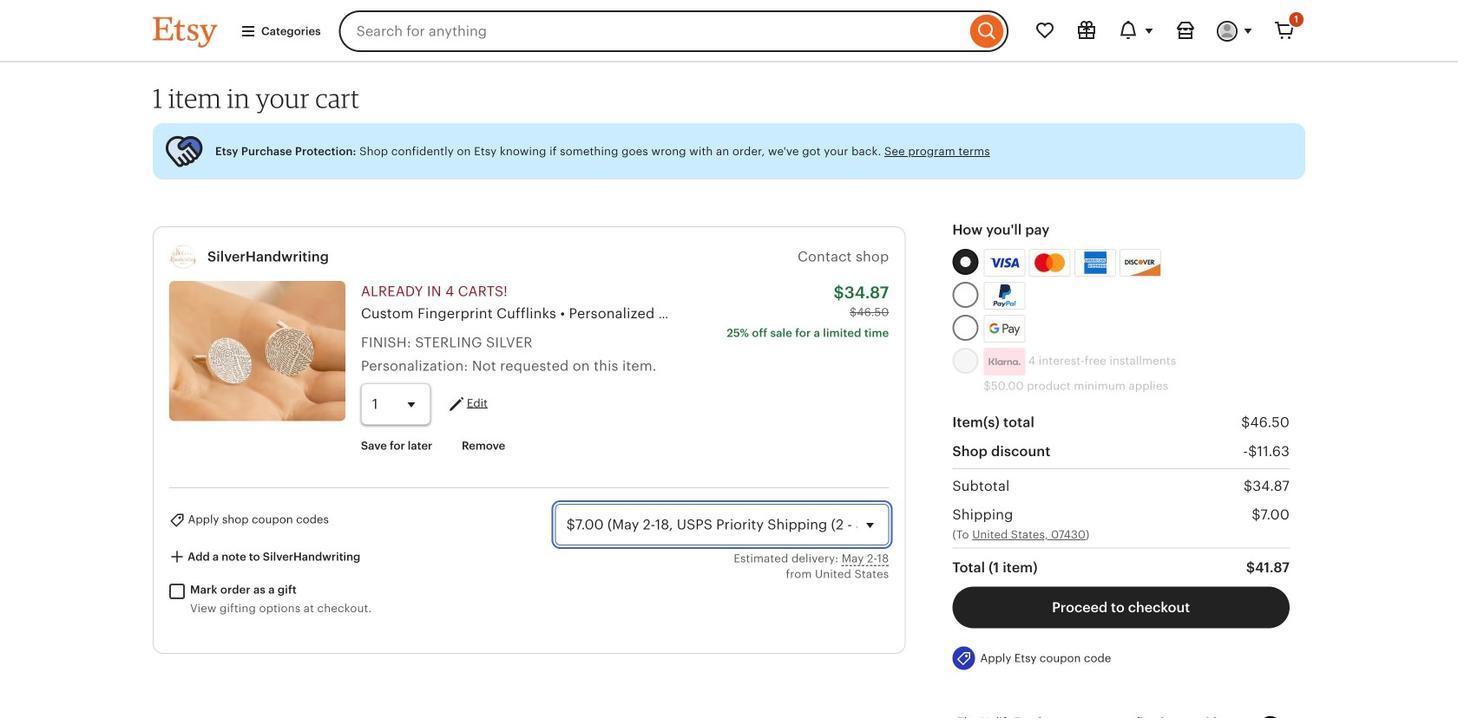 Task type: vqa. For each thing, say whether or not it's contained in the screenshot.
Custom Fingerprint Cufflinks • Personalized Gift For Dad • Wedding Gift For Husband • Memorial Gift • Actual Fingerprint Cuff Links • Cm28 image at the left of the page
yes



Task type: locate. For each thing, give the bounding box(es) containing it.
None search field
[[339, 10, 1009, 52]]

uplift fund image
[[1236, 715, 1285, 719]]

Search for anything text field
[[339, 10, 966, 52]]

banner
[[122, 0, 1337, 63]]



Task type: describe. For each thing, give the bounding box(es) containing it.
silverhandwriting image
[[169, 243, 197, 271]]

custom fingerprint cufflinks • personalized gift for dad • wedding gift for husband • memorial gift • actual fingerprint cuff links • cm28 image
[[169, 281, 345, 421]]



